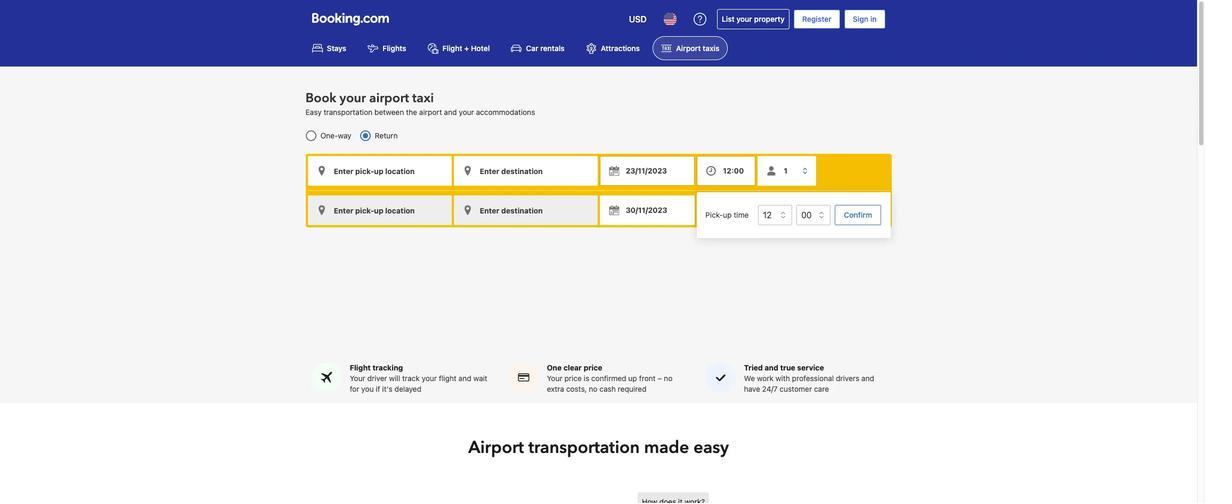 Task type: vqa. For each thing, say whether or not it's contained in the screenshot.
Paix
no



Task type: locate. For each thing, give the bounding box(es) containing it.
0 vertical spatial 12:00
[[724, 166, 745, 176]]

1 horizontal spatial up
[[724, 211, 732, 220]]

your right track
[[422, 374, 437, 383]]

0 horizontal spatial airport
[[469, 436, 524, 460]]

if
[[376, 385, 380, 394]]

sign in
[[853, 14, 877, 23]]

no right –
[[664, 374, 673, 383]]

0 horizontal spatial flight
[[350, 363, 371, 372]]

0 horizontal spatial price
[[565, 374, 582, 383]]

0 vertical spatial flight
[[443, 44, 463, 53]]

1 horizontal spatial airport
[[677, 44, 701, 53]]

flights
[[383, 44, 407, 53]]

hotel
[[471, 44, 490, 53]]

will
[[389, 374, 400, 383]]

register link
[[794, 10, 841, 29]]

flight for flight + hotel
[[443, 44, 463, 53]]

professional
[[793, 374, 834, 383]]

car rentals
[[526, 44, 565, 53]]

and inside book your airport taxi easy transportation between the airport and your accommodations
[[444, 108, 457, 117]]

up inside one clear price your price is confirmed up front – no extra costs, no cash required
[[629, 374, 638, 383]]

pick-up time
[[706, 211, 749, 220]]

confirm button
[[836, 205, 882, 226]]

airport taxis
[[677, 44, 720, 53]]

0 vertical spatial airport
[[677, 44, 701, 53]]

0 vertical spatial up
[[724, 211, 732, 220]]

0 horizontal spatial up
[[629, 374, 638, 383]]

up up required at bottom right
[[629, 374, 638, 383]]

1 vertical spatial up
[[629, 374, 638, 383]]

0 vertical spatial 12:00 button
[[697, 156, 756, 186]]

you
[[362, 385, 374, 394]]

easy
[[694, 436, 729, 460]]

no
[[664, 374, 673, 383], [589, 385, 598, 394]]

and inside flight tracking your driver will track your flight and wait for you if it's delayed
[[459, 374, 472, 383]]

booking airport taxi image
[[638, 493, 862, 504]]

register
[[803, 14, 832, 23]]

up left time
[[724, 211, 732, 220]]

your
[[350, 374, 366, 383], [547, 374, 563, 383]]

and right the
[[444, 108, 457, 117]]

price
[[584, 363, 603, 372], [565, 374, 582, 383]]

Enter pick-up location text field
[[308, 156, 452, 186]]

0 horizontal spatial your
[[350, 374, 366, 383]]

up
[[724, 211, 732, 220], [629, 374, 638, 383]]

flight for flight tracking your driver will track your flight and wait for you if it's delayed
[[350, 363, 371, 372]]

one clear price your price is confirmed up front – no extra costs, no cash required
[[547, 363, 673, 394]]

1 vertical spatial airport
[[419, 108, 442, 117]]

return
[[375, 131, 398, 140]]

12:00 button for 23/11/2023
[[697, 156, 756, 186]]

0 horizontal spatial no
[[589, 385, 598, 394]]

flight left +
[[443, 44, 463, 53]]

price up is
[[584, 363, 603, 372]]

2 12:00 button from the top
[[697, 196, 756, 226]]

0 vertical spatial transportation
[[324, 108, 373, 117]]

list your property
[[722, 14, 785, 23]]

1 vertical spatial airport
[[469, 436, 524, 460]]

for
[[350, 385, 360, 394]]

1 vertical spatial price
[[565, 374, 582, 383]]

airport down taxi at left
[[419, 108, 442, 117]]

airport taxis link
[[653, 36, 728, 60]]

1 vertical spatial 12:00 button
[[697, 196, 756, 226]]

2 12:00 from the top
[[724, 206, 745, 215]]

car
[[526, 44, 539, 53]]

the
[[406, 108, 417, 117]]

front
[[640, 374, 656, 383]]

transportation
[[324, 108, 373, 117], [529, 436, 640, 460]]

airport up the between
[[369, 90, 409, 107]]

30/11/2023
[[626, 206, 668, 215]]

flight inside flight tracking your driver will track your flight and wait for you if it's delayed
[[350, 363, 371, 372]]

0 vertical spatial airport
[[369, 90, 409, 107]]

your
[[737, 14, 753, 23], [340, 90, 366, 107], [459, 108, 474, 117], [422, 374, 437, 383]]

sign in link
[[845, 10, 886, 29]]

price down clear
[[565, 374, 582, 383]]

cash
[[600, 385, 616, 394]]

accommodations
[[476, 108, 535, 117]]

airport
[[677, 44, 701, 53], [469, 436, 524, 460]]

attractions link
[[578, 36, 649, 60]]

and
[[444, 108, 457, 117], [765, 363, 779, 372], [459, 374, 472, 383], [862, 374, 875, 383]]

airport
[[369, 90, 409, 107], [419, 108, 442, 117]]

easy
[[306, 108, 322, 117]]

flight up driver at the bottom left of the page
[[350, 363, 371, 372]]

flight + hotel link
[[419, 36, 499, 60]]

with
[[776, 374, 791, 383]]

property
[[755, 14, 785, 23]]

one-
[[321, 131, 338, 140]]

search
[[840, 206, 869, 216]]

service
[[798, 363, 825, 372]]

1 your from the left
[[350, 374, 366, 383]]

1 vertical spatial flight
[[350, 363, 371, 372]]

made
[[645, 436, 690, 460]]

1 vertical spatial transportation
[[529, 436, 640, 460]]

1 horizontal spatial your
[[547, 374, 563, 383]]

+
[[465, 44, 469, 53]]

0 horizontal spatial transportation
[[324, 108, 373, 117]]

track
[[402, 374, 420, 383]]

1 vertical spatial 12:00
[[724, 206, 745, 215]]

1 horizontal spatial price
[[584, 363, 603, 372]]

Enter destination text field
[[454, 156, 598, 186]]

flight
[[443, 44, 463, 53], [350, 363, 371, 372]]

customer
[[780, 385, 813, 394]]

and left wait
[[459, 374, 472, 383]]

one
[[547, 363, 562, 372]]

12:00 button for 30/11/2023
[[697, 196, 756, 226]]

flight
[[439, 374, 457, 383]]

no down is
[[589, 385, 598, 394]]

sign
[[853, 14, 869, 23]]

1 horizontal spatial flight
[[443, 44, 463, 53]]

your down one
[[547, 374, 563, 383]]

it's
[[382, 385, 393, 394]]

your up for
[[350, 374, 366, 383]]

12:00
[[724, 166, 745, 176], [724, 206, 745, 215]]

12:00 button
[[697, 156, 756, 186], [697, 196, 756, 226]]

list
[[722, 14, 735, 23]]

1 12:00 button from the top
[[697, 156, 756, 186]]

airport for airport transportation made easy
[[469, 436, 524, 460]]

1 12:00 from the top
[[724, 166, 745, 176]]

flight tracking your driver will track your flight and wait for you if it's delayed
[[350, 363, 488, 394]]

time
[[734, 211, 749, 220]]

2 your from the left
[[547, 374, 563, 383]]

your right book
[[340, 90, 366, 107]]

0 vertical spatial no
[[664, 374, 673, 383]]

and right drivers
[[862, 374, 875, 383]]



Task type: describe. For each thing, give the bounding box(es) containing it.
true
[[781, 363, 796, 372]]

tried and true service we work with professional drivers and have 24/7 customer care
[[745, 363, 875, 394]]

23/11/2023
[[626, 166, 668, 176]]

your inside flight tracking your driver will track your flight and wait for you if it's delayed
[[350, 374, 366, 383]]

care
[[815, 385, 830, 394]]

12:00 for 30/11/2023
[[724, 206, 745, 215]]

your inside one clear price your price is confirmed up front – no extra costs, no cash required
[[547, 374, 563, 383]]

30/11/2023 button
[[600, 196, 695, 226]]

book
[[306, 90, 337, 107]]

transportation inside book your airport taxi easy transportation between the airport and your accommodations
[[324, 108, 373, 117]]

1 vertical spatial no
[[589, 385, 598, 394]]

in
[[871, 14, 877, 23]]

one-way
[[321, 131, 352, 140]]

1 horizontal spatial transportation
[[529, 436, 640, 460]]

work
[[757, 374, 774, 383]]

drivers
[[836, 374, 860, 383]]

usd button
[[623, 6, 654, 32]]

23/11/2023 button
[[600, 156, 695, 186]]

0 vertical spatial price
[[584, 363, 603, 372]]

airport transportation made easy
[[469, 436, 729, 460]]

taxi
[[413, 90, 434, 107]]

your inside flight tracking your driver will track your flight and wait for you if it's delayed
[[422, 374, 437, 383]]

driver
[[368, 374, 387, 383]]

clear
[[564, 363, 582, 372]]

your right the list
[[737, 14, 753, 23]]

1 horizontal spatial no
[[664, 374, 673, 383]]

confirmed
[[592, 374, 627, 383]]

taxis
[[703, 44, 720, 53]]

car rentals link
[[503, 36, 574, 60]]

usd
[[629, 14, 647, 24]]

airport for airport taxis
[[677, 44, 701, 53]]

confirm
[[845, 211, 873, 220]]

pick-
[[706, 211, 724, 220]]

required
[[618, 385, 647, 394]]

tried
[[745, 363, 763, 372]]

list your property link
[[717, 9, 790, 29]]

–
[[658, 374, 662, 383]]

stays
[[327, 44, 347, 53]]

costs,
[[567, 385, 587, 394]]

search button
[[819, 196, 890, 226]]

book your airport taxi easy transportation between the airport and your accommodations
[[306, 90, 535, 117]]

flight + hotel
[[443, 44, 490, 53]]

flights link
[[359, 36, 415, 60]]

booking.com online hotel reservations image
[[312, 13, 389, 26]]

way
[[338, 131, 352, 140]]

24/7
[[763, 385, 778, 394]]

we
[[745, 374, 755, 383]]

1 horizontal spatial airport
[[419, 108, 442, 117]]

wait
[[474, 374, 488, 383]]

rentals
[[541, 44, 565, 53]]

tracking
[[373, 363, 403, 372]]

is
[[584, 374, 590, 383]]

stays link
[[304, 36, 355, 60]]

between
[[375, 108, 404, 117]]

extra
[[547, 385, 565, 394]]

12:00 for 23/11/2023
[[724, 166, 745, 176]]

and up work
[[765, 363, 779, 372]]

have
[[745, 385, 761, 394]]

0 horizontal spatial airport
[[369, 90, 409, 107]]

your left accommodations
[[459, 108, 474, 117]]

delayed
[[395, 385, 422, 394]]

attractions
[[601, 44, 640, 53]]



